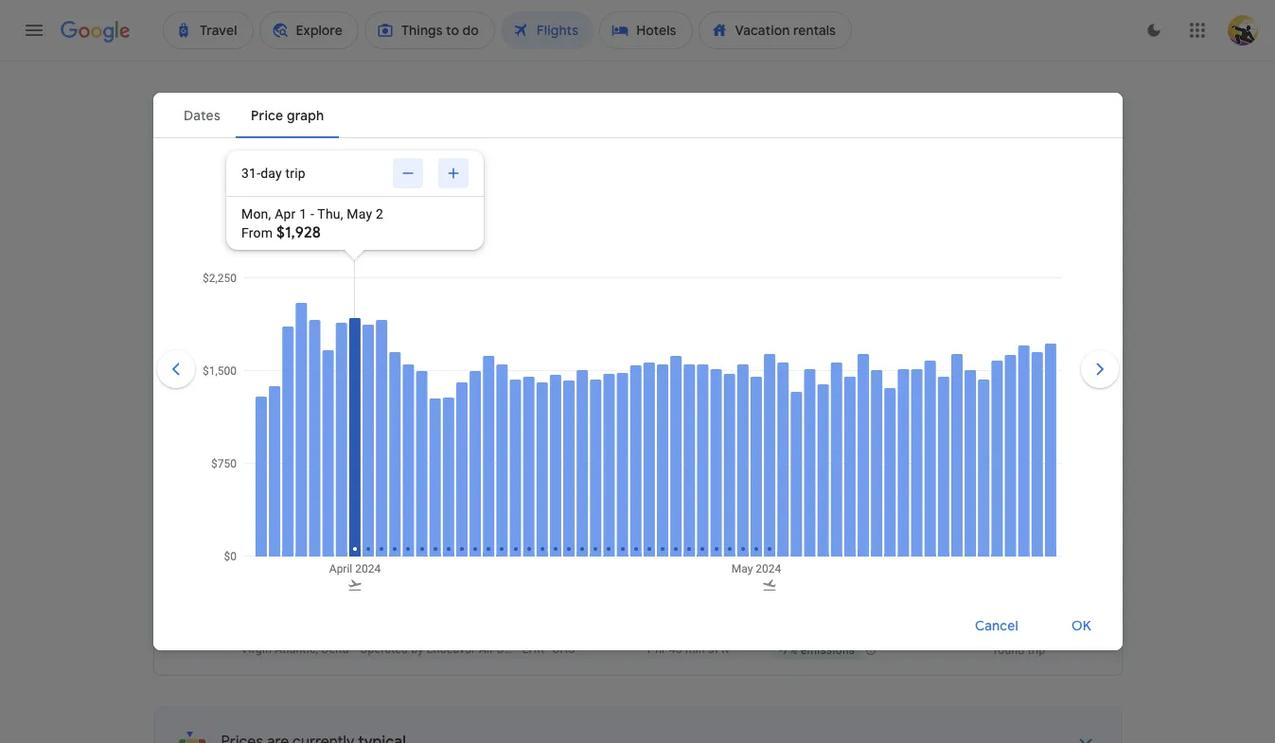 Task type: describe. For each thing, give the bounding box(es) containing it.
stops
[[278, 196, 314, 213]]

– for 6:49 pm
[[303, 478, 312, 497]]

1 – may
[[321, 269, 366, 286]]

trip for $2,104
[[1028, 644, 1046, 657]]

iad
[[708, 501, 727, 514]]

– inside 11 hr 34 min lhr – chs
[[544, 501, 552, 514]]

ranked based on price and convenience
[[153, 359, 366, 372]]

1496 US dollars text field
[[1000, 407, 1046, 426]]

Departure text field
[[815, 130, 903, 181]]

12
[[522, 407, 536, 426]]

leaves heathrow airport at 12:15 pm on monday, april 1 and arrives at charleston international airport at 7:07 pm on monday, april 1. element
[[241, 549, 371, 568]]

mon,
[[241, 206, 271, 222]]

1 down adults.
[[645, 407, 651, 426]]

1 down total duration 12 hr 43 min. element
[[645, 430, 652, 443]]

hr inside 1 stop 1 hr 52 min bos
[[655, 430, 666, 443]]

hr for 11 hr 34 min lhr – chs
[[538, 478, 552, 497]]

learn more about tracked prices image
[[266, 269, 283, 286]]

1901 US dollars text field
[[1002, 478, 1046, 497]]

+8%
[[778, 430, 800, 443]]

31-
[[241, 166, 261, 181]]

total duration 11 hr 34 min. element
[[522, 478, 645, 500]]

round for $1,901
[[994, 502, 1025, 515]]

track prices
[[185, 269, 262, 286]]

stops button
[[267, 189, 346, 220]]

1,193
[[778, 407, 810, 426]]

date
[[900, 275, 930, 292]]

1 right connection
[[645, 643, 652, 656]]

find the best price region
[[153, 266, 1122, 315]]

by:
[[1073, 356, 1092, 373]]

virgin atlantic, delta
[[241, 643, 349, 656]]

+8% emissions
[[778, 430, 857, 443]]

sort by: button
[[1035, 347, 1122, 381]]

bag
[[773, 359, 793, 372]]

layover (1 of 1) is a 1 hr 55 min layover at charlotte douglas international airport in charlotte. element
[[645, 571, 769, 586]]

round for $2,104
[[994, 644, 1025, 657]]

12 hr 43 min lgw – chs
[[522, 407, 604, 443]]

air
[[479, 643, 494, 656]]

airlines
[[365, 196, 412, 213]]

by
[[411, 643, 423, 656]]

scroll backward image
[[153, 346, 198, 392]]

best
[[153, 329, 192, 353]]

Arrival time: 7:07 PM. text field
[[316, 549, 371, 568]]

learn more about ranking image
[[370, 357, 387, 374]]

lhr inside 11 hr 34 min lhr – chs
[[522, 501, 544, 514]]

cancel button
[[953, 602, 1042, 648]]

sort by:
[[1043, 356, 1092, 373]]

layover (1 of 1) is a 1 hr 45 min layover at john f. kennedy international airport in new york. element
[[645, 642, 769, 657]]

leaves london gatwick airport at 11:50 am on monday, april 1 and arrives at charleston international airport at 7:33 pm on monday, april 1. element
[[241, 407, 372, 426]]

emissions down 1,193 kg co 2
[[803, 430, 857, 443]]

avg
[[778, 572, 798, 585]]

price
[[247, 359, 273, 372]]

45 inside 1 stop 1 hr 45 min iad
[[669, 501, 682, 514]]

required
[[476, 359, 519, 372]]

ok button
[[1049, 602, 1115, 648]]

- inside popup button
[[779, 644, 782, 657]]

1,144 kg co 2 avg emissions
[[778, 549, 865, 585]]

emissions inside 1,144 kg co 2 avg emissions
[[801, 572, 855, 585]]

adults.
[[618, 359, 654, 372]]

date grid
[[900, 275, 958, 292]]

2 inside "1,319 kg co 2"
[[857, 484, 864, 500]]

prices
[[398, 359, 431, 372]]

11:50 am
[[241, 407, 302, 426]]

convenience
[[299, 359, 366, 372]]

Arrival time: 6:49 PM. text field
[[316, 478, 371, 497]]

departure time: 12:15 pm. text field for 12:15 pm – 6:49 pm
[[241, 478, 299, 497]]

7:33 pm
[[319, 407, 372, 426]]

1 up layover (1 of 1) is a 1 hr 55 min layover at charlotte douglas international airport in charlotte. element
[[645, 549, 651, 568]]

may
[[347, 206, 372, 222]]

co inside 1,144 kg co 2 avg emissions
[[835, 549, 858, 568]]

min inside 1 stop 1 hr 45 min iad
[[685, 501, 705, 514]]

1 vertical spatial 52
[[556, 549, 572, 568]]

$2,104 round trip
[[994, 620, 1046, 657]]

include
[[434, 359, 473, 372]]

austrian
[[286, 501, 330, 514]]

$2,102
[[1001, 549, 1046, 568]]

price graph
[[1031, 275, 1103, 292]]

2 fees from the left
[[796, 359, 819, 372]]

Return text field
[[975, 130, 1063, 181]]

+
[[554, 359, 561, 372]]

cancel
[[975, 617, 1019, 634]]

- inside the 'mon, apr 1 - thu, may 2 from $1,928'
[[310, 206, 314, 222]]

-7% emissions
[[779, 644, 855, 657]]

price graph button
[[982, 266, 1118, 300]]

jfk
[[708, 643, 729, 656]]

co for 1,193
[[833, 407, 857, 426]]

1 delta from the left
[[321, 643, 349, 656]]

co for 1,319
[[834, 478, 857, 497]]

lhr – chs
[[522, 643, 575, 656]]

emissions down "1,319 kg co 2"
[[810, 501, 864, 514]]

bos
[[708, 430, 731, 443]]

may
[[822, 359, 844, 372]]

12:15 pm for 12:15 pm – 7:07 pm
[[241, 549, 299, 568]]

1 fees from the left
[[564, 359, 587, 372]]

2 and from the left
[[750, 359, 770, 372]]

for
[[590, 359, 605, 372]]

7:07 pm
[[316, 549, 371, 568]]

11:50 am – 7:33 pm jetblue
[[241, 407, 372, 443]]

2 vertical spatial chs
[[552, 643, 575, 656]]

prices
[[223, 269, 262, 286]]

connection
[[553, 643, 614, 656]]

chs for 43
[[554, 430, 577, 443]]

1 up 1 stop
[[645, 501, 652, 514]]

taxes
[[523, 359, 551, 372]]

– for 7:33 pm
[[305, 407, 315, 426]]

$1,901 round trip
[[994, 478, 1046, 515]]

2024
[[382, 269, 414, 286]]

2 lhr from the top
[[522, 643, 544, 656]]

prices include required taxes + fees for 2 adults. optional charges and bag fees may apply. passenger assistance
[[398, 359, 998, 372]]

2104 US dollars text field
[[1000, 620, 1046, 639]]

1,193 kg co 2
[[778, 407, 864, 429]]

mon, apr 1 - thu, may 2 from $1,928
[[241, 206, 383, 242]]

1,
[[369, 269, 379, 286]]

leaves heathrow airport at 12:15 pm on monday, april 1 and arrives at charleston international airport at 6:49 pm on monday, april 1. element
[[241, 478, 371, 497]]

hr for 11 hr 52 min
[[538, 549, 552, 568]]

emissions inside popup button
[[801, 644, 855, 657]]

best departing flights
[[153, 329, 343, 353]]

bags
[[463, 196, 494, 213]]

52 inside 1 stop 1 hr 52 min bos
[[669, 430, 682, 443]]

11 hr 52 min
[[522, 549, 601, 568]]

sort
[[1043, 356, 1070, 373]]

departure time: 12:15 pm. text field for 12:15 pm – 7:07 pm
[[241, 549, 299, 568]]



Task type: vqa. For each thing, say whether or not it's contained in the screenshot.
first Open from the bottom
no



Task type: locate. For each thing, give the bounding box(es) containing it.
 image
[[279, 501, 282, 514]]

delta right atlantic,
[[321, 643, 349, 656]]

52 down 11 hr 34 min lhr – chs
[[556, 549, 572, 568]]

min for 11 hr 34 min lhr – chs
[[577, 478, 602, 497]]

min right 34
[[577, 478, 602, 497]]

round down $1,901 text field
[[994, 502, 1025, 515]]

– down the total duration 11 hr 34 min. element
[[544, 501, 552, 514]]

and
[[276, 359, 296, 372], [750, 359, 770, 372]]

1 up $1,928
[[299, 206, 307, 222]]

– left "7:33 pm"
[[305, 407, 315, 426]]

co inside "1,319 kg co 2"
[[834, 478, 857, 497]]

3 1 stop flight. element from the top
[[645, 549, 686, 571]]

0 vertical spatial 12:15 pm
[[241, 478, 299, 497]]

operated by endeavor air dba delta connection
[[360, 643, 614, 656]]

co right 1,144
[[835, 549, 858, 568]]

kg
[[813, 407, 830, 426], [814, 478, 830, 497], [815, 549, 831, 568]]

0 horizontal spatial 52
[[556, 549, 572, 568]]

1 stop flight. element down layover (1 of 1) is a 1 hr 52 min layover at boston logan international airport in boston. element
[[645, 478, 686, 500]]

Departure time: 12:15 PM. text field
[[241, 478, 299, 497], [241, 549, 299, 568]]

7%
[[782, 644, 798, 657]]

delta right dba
[[523, 643, 550, 656]]

apr
[[275, 206, 296, 222], [295, 269, 318, 286]]

1 lhr from the top
[[522, 501, 544, 514]]

0 vertical spatial 11
[[522, 478, 534, 497]]

united
[[241, 501, 275, 514]]

optional
[[657, 359, 702, 372]]

1 horizontal spatial delta
[[523, 643, 550, 656]]

bag fees button
[[773, 359, 819, 372]]

1 vertical spatial stop
[[655, 478, 686, 497]]

min left bos
[[685, 430, 705, 443]]

+20%
[[778, 501, 807, 514]]

co inside 1,193 kg co 2
[[833, 407, 857, 426]]

52 left bos
[[669, 430, 682, 443]]

6:49 pm
[[316, 478, 371, 497]]

2 45 from the top
[[669, 643, 682, 656]]

lhr
[[522, 501, 544, 514], [522, 643, 544, 656]]

12:15 pm – 6:49 pm
[[241, 478, 371, 497]]

chs down 43
[[554, 430, 577, 443]]

1 up layover (1 of 1) is a 1 hr 45 min layover at dulles international airport in washington. "element"
[[645, 478, 651, 497]]

-7% emissions button
[[772, 620, 877, 661]]

1 vertical spatial 1 stop flight. element
[[645, 478, 686, 500]]

trip right day
[[285, 166, 306, 181]]

1 stop flight. element for 12 hr 43 min
[[645, 407, 686, 429]]

round
[[994, 431, 1025, 444], [994, 502, 1025, 515], [994, 644, 1025, 657]]

endeavor
[[427, 643, 476, 656]]

1 vertical spatial round
[[994, 502, 1025, 515]]

– up austrian at the left of the page
[[303, 478, 312, 497]]

1 inside the 'mon, apr 1 - thu, may 2 from $1,928'
[[299, 206, 307, 222]]

passenger assistance button
[[882, 359, 998, 372]]

round inside $1,901 round trip
[[994, 502, 1025, 515]]

2 round from the top
[[994, 502, 1025, 515]]

layover (1 of 1) is a 1 hr 52 min layover at boston logan international airport in boston. element
[[645, 429, 769, 444]]

bags button
[[452, 189, 526, 220]]

round for $1,496
[[994, 431, 1025, 444]]

track
[[185, 269, 220, 286]]

chs inside 11 hr 34 min lhr – chs
[[552, 501, 575, 514]]

total duration 11 hr 52 min. element
[[522, 549, 645, 571]]

2 11 from the top
[[522, 549, 534, 568]]

hr left 34
[[538, 478, 552, 497]]

0 vertical spatial kg
[[813, 407, 830, 426]]

– for 7:07 pm
[[303, 549, 312, 568]]

stop for 1 stop 1 hr 52 min bos
[[655, 407, 686, 426]]

0 vertical spatial 1 stop flight. element
[[645, 407, 686, 429]]

2 departure time: 12:15 pm. text field from the top
[[241, 549, 299, 568]]

 image
[[353, 643, 356, 656]]

1 stop 1 hr 45 min iad
[[645, 478, 727, 514]]

fees right bag
[[796, 359, 819, 372]]

min inside 12 hr 43 min lgw – chs
[[579, 407, 604, 426]]

apply.
[[847, 359, 879, 372]]

hr down 11 hr 34 min lhr – chs
[[538, 549, 552, 568]]

operated
[[360, 643, 408, 656]]

None search field
[[153, 87, 1122, 251]]

2 vertical spatial 1 stop flight. element
[[645, 549, 686, 571]]

1 stop from the top
[[655, 407, 686, 426]]

hr left jfk
[[655, 643, 666, 656]]

hr up 1 stop
[[655, 501, 666, 514]]

round down 1496 us dollars text field
[[994, 431, 1025, 444]]

kg up +20% emissions
[[814, 478, 830, 497]]

2 inside the 'mon, apr 1 - thu, may 2 from $1,928'
[[376, 206, 383, 222]]

round down $2,104
[[994, 644, 1025, 657]]

1 stop flight. element for 11 hr 34 min
[[645, 478, 686, 500]]

2 1 stop flight. element from the top
[[645, 478, 686, 500]]

1 12:15 pm from the top
[[241, 478, 299, 497]]

2 delta from the left
[[523, 643, 550, 656]]

1 vertical spatial -
[[779, 644, 782, 657]]

kg inside 1,193 kg co 2
[[813, 407, 830, 426]]

co
[[833, 407, 857, 426], [834, 478, 857, 497], [835, 549, 858, 568]]

1 vertical spatial 11
[[522, 549, 534, 568]]

0 horizontal spatial fees
[[564, 359, 587, 372]]

- left the thu,
[[310, 206, 314, 222]]

Arrival time: 7:33 PM. text field
[[319, 407, 372, 426]]

round inside $1,496 round trip
[[994, 431, 1025, 444]]

12:15 pm up united
[[241, 478, 299, 497]]

+20% emissions
[[778, 501, 864, 514]]

trip for $1,901
[[1028, 502, 1046, 515]]

1 horizontal spatial fees
[[796, 359, 819, 372]]

– inside 12 hr 43 min lgw – chs
[[546, 430, 554, 443]]

11 for 11 hr 52 min
[[522, 549, 534, 568]]

2 vertical spatial co
[[835, 549, 858, 568]]

$1,901
[[1002, 478, 1046, 497]]

lhr down the total duration 11 hr 34 min. element
[[522, 501, 544, 514]]

stop up layover (1 of 1) is a 1 hr 52 min layover at boston logan international airport in boston. element
[[655, 407, 686, 426]]

round inside $2,104 round trip
[[994, 644, 1025, 657]]

assistance
[[941, 359, 998, 372]]

on
[[231, 359, 244, 372]]

thu,
[[317, 206, 343, 222]]

min right 43
[[579, 407, 604, 426]]

departing
[[197, 329, 283, 353]]

swap origin and destination. image
[[443, 144, 465, 167]]

stop inside 1 stop 1 hr 52 min bos
[[655, 407, 686, 426]]

min for 11 hr 52 min
[[576, 549, 601, 568]]

43
[[558, 407, 575, 426]]

min left 'iad'
[[685, 501, 705, 514]]

0 vertical spatial chs
[[554, 430, 577, 443]]

0 vertical spatial 45
[[669, 501, 682, 514]]

1,319 kg co 2
[[778, 478, 864, 500]]

2 vertical spatial kg
[[815, 549, 831, 568]]

virgin
[[241, 643, 272, 656]]

– down total duration 12 hr 43 min. element
[[546, 430, 554, 443]]

2 inside popup button
[[321, 97, 328, 112]]

passenger
[[882, 359, 938, 372]]

2 inside 1,193 kg co 2
[[857, 413, 864, 429]]

price
[[1031, 275, 1063, 292]]

– left 7:07 pm
[[303, 549, 312, 568]]

 image inside best departing flights main content
[[279, 501, 282, 514]]

best departing flights main content
[[153, 266, 1122, 743]]

2
[[321, 97, 328, 112], [376, 206, 383, 222], [608, 359, 615, 372], [857, 413, 864, 429], [857, 484, 864, 500], [858, 555, 865, 571]]

11 inside 11 hr 34 min lhr – chs
[[522, 478, 534, 497]]

departure time: 12:15 pm. text field down united
[[241, 549, 299, 568]]

2 12:15 pm from the top
[[241, 549, 299, 568]]

stop for 1 stop 1 hr 45 min iad
[[655, 478, 686, 497]]

stop up layover (1 of 1) is a 1 hr 55 min layover at charlotte douglas international airport in charlotte. element
[[655, 549, 686, 568]]

11
[[522, 478, 534, 497], [522, 549, 534, 568]]

hr left bos
[[655, 430, 666, 443]]

$1,496 round trip
[[994, 407, 1046, 444]]

ok
[[1072, 617, 1092, 634]]

2 vertical spatial stop
[[655, 549, 686, 568]]

fees right +
[[564, 359, 587, 372]]

trip down 1496 us dollars text field
[[1028, 431, 1046, 444]]

apr inside find the best price "region"
[[295, 269, 318, 286]]

1 45 from the top
[[669, 501, 682, 514]]

trip down $1,901 text field
[[1028, 502, 1046, 515]]

0 vertical spatial co
[[833, 407, 857, 426]]

min down 11 hr 34 min lhr – chs
[[576, 549, 601, 568]]

1 stop 1 hr 52 min bos
[[645, 407, 731, 443]]

apr up $1,928
[[275, 206, 296, 222]]

1 stop
[[645, 549, 686, 568]]

1 and from the left
[[276, 359, 296, 372]]

11 left 34
[[522, 478, 534, 497]]

kg inside 1,144 kg co 2 avg emissions
[[815, 549, 831, 568]]

fees
[[564, 359, 587, 372], [796, 359, 819, 372]]

hr for 1 hr 45 min jfk
[[655, 643, 666, 656]]

1 stop flight. element down optional
[[645, 407, 686, 429]]

1 horizontal spatial 52
[[669, 430, 682, 443]]

0 vertical spatial round
[[994, 431, 1025, 444]]

45 left jfk
[[669, 643, 682, 656]]

1 vertical spatial kg
[[814, 478, 830, 497]]

12:15 pm for 12:15 pm – 6:49 pm
[[241, 478, 299, 497]]

– for chs
[[544, 643, 552, 656]]

Departure time: 11:50 AM. text field
[[241, 407, 302, 426]]

1 vertical spatial lhr
[[522, 643, 544, 656]]

0 vertical spatial departure time: 12:15 pm. text field
[[241, 478, 299, 497]]

1 stop flight. element down layover (1 of 1) is a 1 hr 45 min layover at dulles international airport in washington. "element"
[[645, 549, 686, 571]]

11 hr 34 min lhr – chs
[[522, 478, 602, 514]]

kg up +8% emissions
[[813, 407, 830, 426]]

1 horizontal spatial and
[[750, 359, 770, 372]]

graph
[[1066, 275, 1103, 292]]

and right price
[[276, 359, 296, 372]]

stop inside 1 stop 1 hr 45 min iad
[[655, 478, 686, 497]]

trip for $1,496
[[1028, 431, 1046, 444]]

min inside 11 hr 34 min lhr – chs
[[577, 478, 602, 497]]

31-day trip
[[241, 166, 306, 181]]

trip inside $2,104 round trip
[[1028, 644, 1046, 657]]

dba
[[497, 643, 520, 656]]

trip for 31-
[[285, 166, 306, 181]]

hr inside 11 hr 34 min lhr – chs
[[538, 478, 552, 497]]

1 vertical spatial apr
[[295, 269, 318, 286]]

0 vertical spatial 52
[[669, 430, 682, 443]]

1 vertical spatial 45
[[669, 643, 682, 656]]

0 vertical spatial -
[[310, 206, 314, 222]]

hr right 12
[[540, 407, 554, 426]]

kg for 1,193
[[813, 407, 830, 426]]

2 button
[[287, 87, 362, 121]]

kg right 1,144
[[815, 549, 831, 568]]

emissions
[[803, 430, 857, 443], [810, 501, 864, 514], [801, 572, 855, 585], [801, 644, 855, 657]]

hr inside 1 stop 1 hr 45 min iad
[[655, 501, 666, 514]]

all
[[189, 196, 205, 213]]

stop for 1 stop
[[655, 549, 686, 568]]

ranked
[[153, 359, 192, 372]]

none search field containing all filters
[[153, 87, 1122, 251]]

min for 12 hr 43 min lgw – chs
[[579, 407, 604, 426]]

min inside 1 stop 1 hr 52 min bos
[[685, 430, 705, 443]]

11 for 11 hr 34 min lhr – chs
[[522, 478, 534, 497]]

all filters
[[189, 196, 244, 213]]

departure time: 12:15 pm. text field up united
[[241, 478, 299, 497]]

2102 US dollars text field
[[1001, 549, 1046, 568]]

date grid button
[[851, 266, 973, 300]]

1 vertical spatial co
[[834, 478, 857, 497]]

hr inside 12 hr 43 min lgw – chs
[[540, 407, 554, 426]]

0 horizontal spatial and
[[276, 359, 296, 372]]

scroll forward image
[[1077, 346, 1122, 392]]

co up +8% emissions
[[833, 407, 857, 426]]

trip inside $1,901 round trip
[[1028, 502, 1046, 515]]

min for 1 hr 45 min jfk
[[685, 643, 705, 656]]

jetblue
[[241, 430, 281, 443]]

1,319
[[778, 478, 810, 497]]

1 horizontal spatial -
[[779, 644, 782, 657]]

min
[[579, 407, 604, 426], [685, 430, 705, 443], [577, 478, 602, 497], [685, 501, 705, 514], [576, 549, 601, 568], [685, 643, 705, 656]]

total duration 12 hr 43 min. element
[[522, 407, 645, 429]]

3 stop from the top
[[655, 549, 686, 568]]

– inside 11:50 am – 7:33 pm jetblue
[[305, 407, 315, 426]]

3 round from the top
[[994, 644, 1025, 657]]

chs inside 12 hr 43 min lgw – chs
[[554, 430, 577, 443]]

45 left 'iad'
[[669, 501, 682, 514]]

trip inside $1,496 round trip
[[1028, 431, 1046, 444]]

day
[[260, 166, 282, 181]]

1 1 stop flight. element from the top
[[645, 407, 686, 429]]

1 vertical spatial chs
[[552, 501, 575, 514]]

12:15 pm down united
[[241, 549, 299, 568]]

emissions down 1,144
[[801, 572, 855, 585]]

1 vertical spatial departure time: 12:15 pm. text field
[[241, 549, 299, 568]]

11 down 11 hr 34 min lhr – chs
[[522, 549, 534, 568]]

1 11 from the top
[[522, 478, 534, 497]]

0 horizontal spatial -
[[310, 206, 314, 222]]

$2,104
[[1000, 620, 1046, 639]]

1 vertical spatial 12:15 pm
[[241, 549, 299, 568]]

chs right dba
[[552, 643, 575, 656]]

chs down 34
[[552, 501, 575, 514]]

lhr right dba
[[522, 643, 544, 656]]

based
[[195, 359, 227, 372]]

0 vertical spatial lhr
[[522, 501, 544, 514]]

0 horizontal spatial delta
[[321, 643, 349, 656]]

from
[[241, 225, 273, 240]]

trip down $2,104
[[1028, 644, 1046, 657]]

kg for 1,319
[[814, 478, 830, 497]]

layover (1 of 1) is a 1 hr 45 min layover at dulles international airport in washington. element
[[645, 500, 769, 515]]

charges
[[705, 359, 747, 372]]

0 vertical spatial stop
[[655, 407, 686, 426]]

1 round from the top
[[994, 431, 1025, 444]]

– left connection
[[544, 643, 552, 656]]

lgw
[[522, 430, 546, 443]]

co up +20% emissions
[[834, 478, 857, 497]]

0 vertical spatial apr
[[275, 206, 296, 222]]

grid
[[933, 275, 958, 292]]

2 inside 1,144 kg co 2 avg emissions
[[858, 555, 865, 571]]

-
[[310, 206, 314, 222], [779, 644, 782, 657]]

- right jfk
[[779, 644, 782, 657]]

airlines button
[[354, 189, 445, 220]]

2 stop from the top
[[655, 478, 686, 497]]

hr for 12 hr 43 min lgw – chs
[[540, 407, 554, 426]]

and left bag
[[750, 359, 770, 372]]

kg inside "1,319 kg co 2"
[[814, 478, 830, 497]]

1
[[299, 206, 307, 222], [645, 407, 651, 426], [645, 430, 652, 443], [645, 478, 651, 497], [645, 501, 652, 514], [645, 549, 651, 568], [645, 643, 652, 656]]

apr inside the 'mon, apr 1 - thu, may 2 from $1,928'
[[275, 206, 296, 222]]

chs for 34
[[552, 501, 575, 514]]

min left jfk
[[685, 643, 705, 656]]

flights
[[287, 329, 343, 353]]

1 stop flight. element
[[645, 407, 686, 429], [645, 478, 686, 500], [645, 549, 686, 571]]

2 vertical spatial round
[[994, 644, 1025, 657]]

1 departure time: 12:15 pm. text field from the top
[[241, 478, 299, 497]]

apr 1 – may 1, 2024
[[295, 269, 414, 286]]

all filters button
[[153, 189, 260, 220]]

emissions right '7%'
[[801, 644, 855, 657]]

$1,496
[[1000, 407, 1046, 426]]

stop up layover (1 of 1) is a 1 hr 45 min layover at dulles international airport in washington. "element"
[[655, 478, 686, 497]]

hr
[[540, 407, 554, 426], [655, 430, 666, 443], [538, 478, 552, 497], [655, 501, 666, 514], [538, 549, 552, 568], [655, 643, 666, 656]]

apr right learn more about tracked prices image
[[295, 269, 318, 286]]

atlantic,
[[275, 643, 318, 656]]



